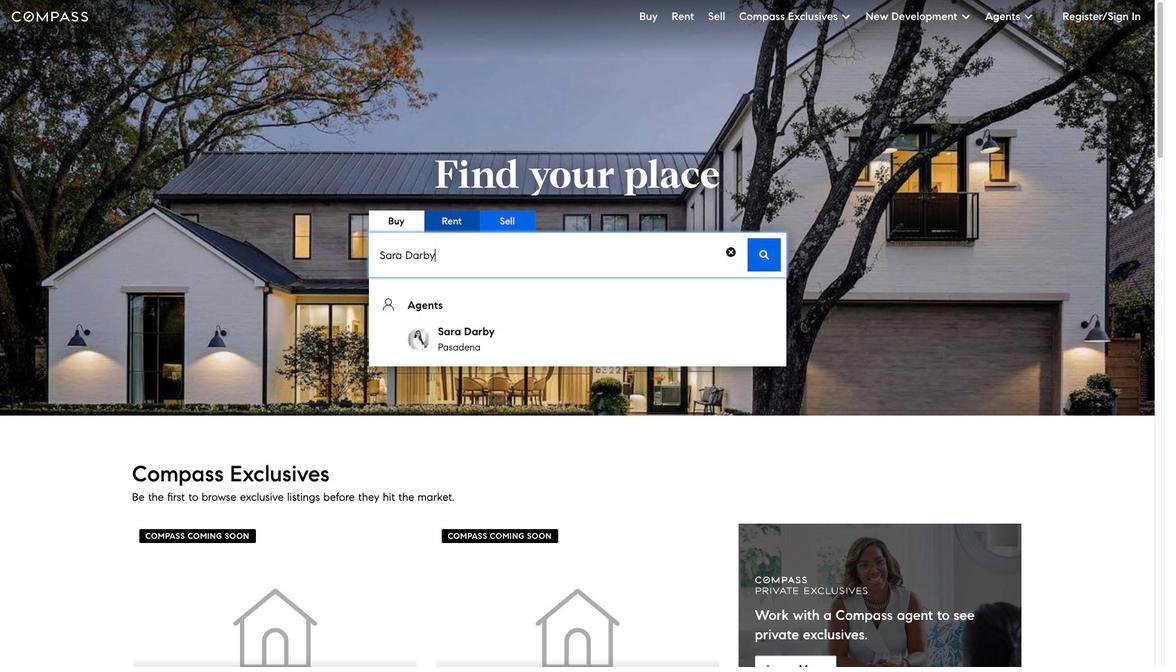 Task type: describe. For each thing, give the bounding box(es) containing it.
clear image
[[725, 247, 742, 264]]

1  image from the left
[[204, 577, 346, 668]]

city, zip, address, school text field
[[374, 239, 720, 272]]

2  image from the left
[[507, 577, 648, 668]]



Task type: locate. For each thing, give the bounding box(es) containing it.
search image
[[758, 250, 770, 261]]

0 horizontal spatial  image
[[204, 577, 346, 668]]

option group
[[369, 211, 535, 233]]

svg image
[[755, 577, 867, 596]]

None radio
[[424, 211, 480, 233], [480, 211, 535, 233], [424, 211, 480, 233], [480, 211, 535, 233]]

 image
[[204, 577, 346, 668], [507, 577, 648, 668]]

private exclusive image
[[738, 524, 1021, 668]]

1 horizontal spatial  image
[[507, 577, 648, 668]]

None radio
[[369, 211, 424, 233]]



Task type: vqa. For each thing, say whether or not it's contained in the screenshot.
Search Image
yes



